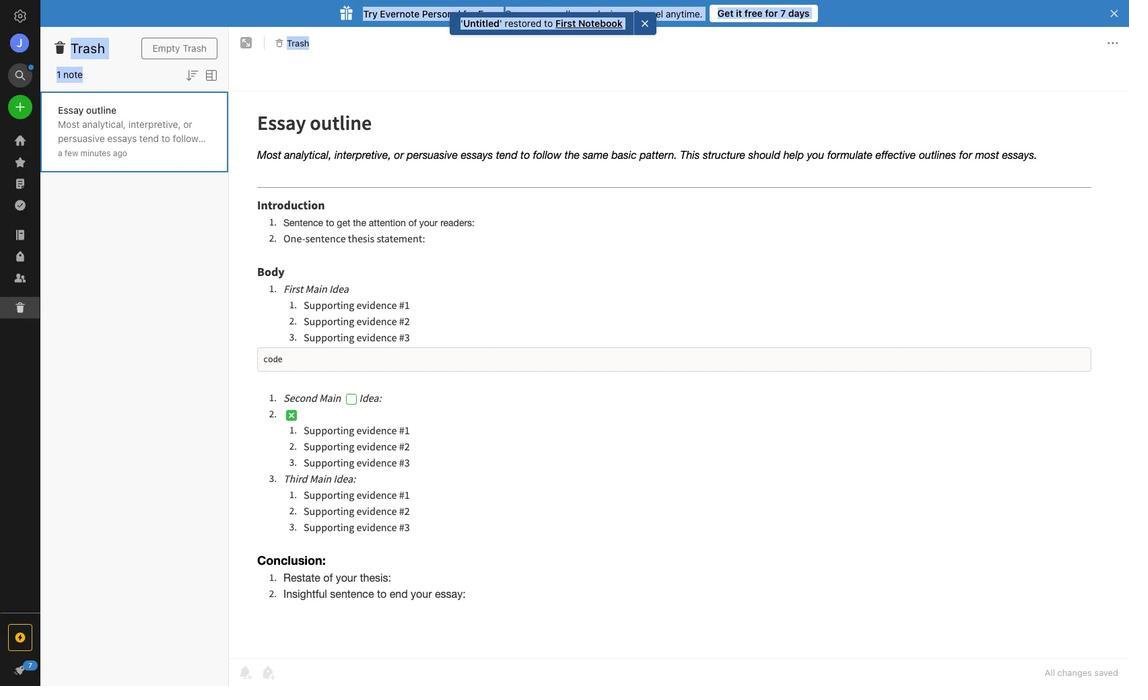 Task type: vqa. For each thing, say whether or not it's contained in the screenshot.
the Click to collapse icon
no



Task type: locate. For each thing, give the bounding box(es) containing it.
your
[[573, 8, 592, 19]]

for down you
[[127, 175, 139, 186]]

' left sync
[[500, 18, 502, 29]]

first notebook link
[[556, 18, 623, 30]]

2 horizontal spatial for
[[765, 7, 778, 19]]

1 horizontal spatial trash
[[183, 42, 207, 54]]

empty
[[153, 42, 180, 54]]

7 inside field
[[28, 661, 32, 669]]

trash up sort options field
[[183, 42, 207, 54]]

the
[[58, 146, 72, 158]]

trash button
[[270, 34, 314, 53]]

trash
[[287, 37, 309, 48], [71, 40, 105, 56], [183, 42, 207, 54]]

Sort options field
[[184, 66, 200, 83]]

to left first
[[544, 18, 553, 29]]

a
[[58, 148, 62, 158]]

1 vertical spatial 7
[[28, 661, 32, 669]]

get it free for 7 days button
[[710, 5, 818, 22]]

ture
[[58, 146, 210, 172]]

to
[[544, 18, 553, 29], [162, 132, 170, 144]]

1
[[57, 69, 61, 80]]

get it free for 7 days
[[718, 7, 810, 19]]

0 horizontal spatial '
[[461, 18, 464, 29]]

1 vertical spatial to
[[162, 132, 170, 144]]

to up this
[[162, 132, 170, 144]]

cancel
[[633, 8, 663, 19]]

trash up note
[[71, 40, 105, 56]]

try evernote personal for free: sync across all your devices. cancel anytime.
[[363, 8, 703, 19]]

or
[[183, 118, 192, 130]]

1 horizontal spatial 7
[[780, 7, 786, 19]]

7
[[780, 7, 786, 19], [28, 661, 32, 669]]

you
[[131, 161, 146, 172]]

for
[[765, 7, 778, 19], [463, 8, 476, 19], [127, 175, 139, 186]]

0 horizontal spatial to
[[162, 132, 170, 144]]

7 left click to expand image
[[28, 661, 32, 669]]

for left free:
[[463, 8, 476, 19]]

free:
[[478, 8, 501, 19]]

trash right expand note icon
[[287, 37, 309, 48]]

most
[[58, 118, 80, 130]]

get
[[718, 7, 734, 19]]

personal
[[422, 8, 461, 19]]

for right free
[[765, 7, 778, 19]]

' untitled ' restored to first notebook
[[461, 18, 623, 29]]

essay
[[58, 104, 84, 115]]

Help and Learning task checklist field
[[0, 659, 40, 681]]

2 horizontal spatial trash
[[287, 37, 309, 48]]

for for free:
[[463, 8, 476, 19]]

untitled
[[464, 18, 500, 29]]

'
[[461, 18, 464, 29], [500, 18, 502, 29]]

note list element
[[40, 27, 229, 686]]

saved
[[1095, 667, 1119, 678]]

basic
[[100, 146, 123, 158]]

follow
[[173, 132, 198, 144]]

7 left the days
[[780, 7, 786, 19]]

devices.
[[595, 8, 631, 19]]

all
[[561, 8, 570, 19]]

0 vertical spatial 7
[[780, 7, 786, 19]]

1 horizontal spatial to
[[544, 18, 553, 29]]

most analytical, interpretive, or persuasive essays tend to follow the same basic pattern. this struc ture should help you formulate ef fective outlines for most ...
[[58, 118, 210, 186]]

should
[[78, 161, 107, 172]]

same
[[75, 146, 98, 158]]

for inside get it free for 7 days button
[[765, 7, 778, 19]]

settings image
[[12, 8, 28, 24]]

1 horizontal spatial for
[[463, 8, 476, 19]]

first
[[556, 18, 576, 29]]

trash inside note window element
[[287, 37, 309, 48]]

essays
[[107, 132, 137, 144]]

minutes
[[81, 148, 111, 158]]

try
[[363, 8, 378, 19]]

a few minutes ago
[[58, 148, 127, 158]]

Account field
[[0, 30, 40, 57]]

1 horizontal spatial '
[[500, 18, 502, 29]]

expand note image
[[238, 35, 255, 51]]

1 ' from the left
[[461, 18, 464, 29]]

' right personal
[[461, 18, 464, 29]]

this
[[163, 146, 181, 158]]

tree
[[0, 130, 40, 612]]

0 horizontal spatial for
[[127, 175, 139, 186]]

0 horizontal spatial 7
[[28, 661, 32, 669]]

for for 7
[[765, 7, 778, 19]]

note window element
[[229, 27, 1129, 686]]



Task type: describe. For each thing, give the bounding box(es) containing it.
fective
[[58, 161, 206, 186]]

all changes saved
[[1045, 667, 1119, 678]]

empty trash
[[153, 42, 207, 54]]

few
[[65, 148, 78, 158]]

home image
[[12, 133, 28, 149]]

ef
[[193, 161, 206, 172]]

essay outline
[[58, 104, 116, 115]]

1 note
[[57, 69, 83, 80]]

2 ' from the left
[[500, 18, 502, 29]]

evernote
[[380, 8, 420, 19]]

sync
[[506, 8, 527, 19]]

upgrade image
[[12, 630, 28, 646]]

More actions field
[[1105, 32, 1121, 54]]

for inside most analytical, interpretive, or persuasive essays tend to follow the same basic pattern. this struc ture should help you formulate ef fective outlines for most ...
[[127, 175, 139, 186]]

click to expand image
[[35, 661, 45, 677]]

note
[[63, 69, 83, 80]]

days
[[788, 7, 810, 19]]

...
[[165, 175, 173, 186]]

add a reminder image
[[237, 665, 253, 681]]

View options field
[[200, 66, 220, 83]]

free
[[745, 7, 763, 19]]

0 horizontal spatial trash
[[71, 40, 105, 56]]

empty trash button
[[142, 38, 218, 59]]

anytime.
[[666, 8, 703, 19]]

across
[[530, 8, 558, 19]]

it
[[736, 7, 742, 19]]

analytical,
[[82, 118, 126, 130]]

notebook
[[579, 18, 623, 29]]

changes
[[1058, 667, 1092, 678]]

7 inside button
[[780, 7, 786, 19]]

persuasive
[[58, 132, 105, 144]]

account image
[[10, 34, 29, 53]]

0 vertical spatial to
[[544, 18, 553, 29]]

add tag image
[[260, 665, 276, 681]]

formulate
[[149, 161, 191, 172]]

help
[[109, 161, 128, 172]]

struc
[[184, 146, 210, 158]]

Note Editor text field
[[229, 92, 1129, 659]]

more actions image
[[1105, 35, 1121, 51]]

all
[[1045, 667, 1055, 678]]

tend
[[139, 132, 159, 144]]

to inside most analytical, interpretive, or persuasive essays tend to follow the same basic pattern. this struc ture should help you formulate ef fective outlines for most ...
[[162, 132, 170, 144]]

outlines
[[90, 175, 124, 186]]

interpretive,
[[128, 118, 181, 130]]

outline
[[86, 104, 116, 115]]

ago
[[113, 148, 127, 158]]

restored
[[505, 18, 542, 29]]

most
[[141, 175, 163, 186]]

pattern.
[[126, 146, 160, 158]]



